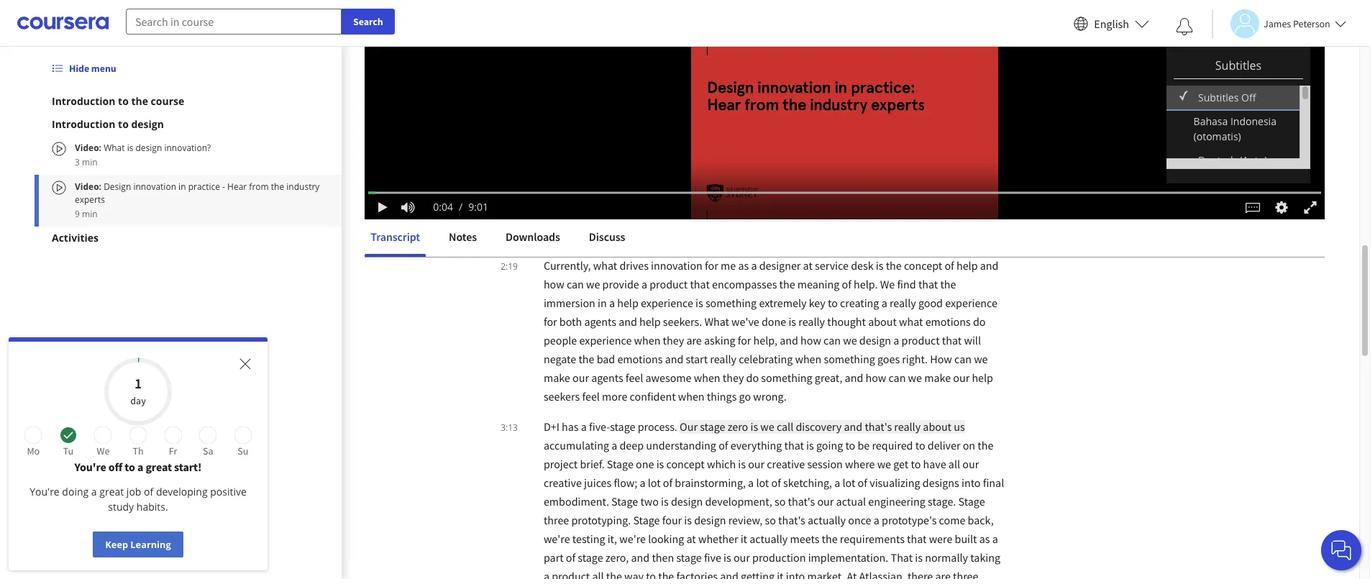 Task type: locate. For each thing, give the bounding box(es) containing it.
1 horizontal spatial they
[[723, 370, 744, 385]]

a up improvement,
[[645, 191, 651, 205]]

is inside stage three prototyping. stage four is design review,
[[684, 513, 692, 527]]

for inside 'extremely key to creating a really good experience for both agents and help seekers. what we've done is really thought about'
[[544, 314, 557, 329]]

deutsch (auto) button
[[1167, 148, 1300, 172]]

off
[[108, 460, 122, 474]]

emotions up will
[[926, 314, 971, 329]]

about inside 'd+i has a five-stage process. our stage zero is we call discovery and that's really about us accumulating a deep understanding of'
[[923, 419, 952, 434]]

1 horizontal spatial good
[[919, 296, 943, 310]]

0 vertical spatial emotions
[[926, 314, 971, 329]]

0 vertical spatial one
[[837, 97, 855, 112]]

a inside the requirements that were built as a part of stage zero,
[[993, 532, 998, 546]]

see inside the any opportunity we see possibilities for improvement,
[[950, 191, 966, 205]]

of inside the requirements that were built as a part of stage zero,
[[566, 550, 576, 565]]

us up deliver
[[954, 419, 965, 434]]

here
[[920, 135, 941, 149]]

1 horizontal spatial something
[[761, 370, 813, 385]]

juices
[[584, 476, 612, 490]]

0 horizontal spatial are
[[608, 41, 623, 55]]

a inside the so that's actually once a prototype's come back, we're testing it,
[[874, 513, 880, 527]]

we find that the immersion in a help experience is something button
[[544, 277, 956, 310]]

line
[[664, 97, 682, 112]]

session
[[807, 457, 843, 471]]

and it's just part of the course.
[[544, 209, 973, 242]]

the
[[727, 60, 743, 74], [962, 60, 978, 74], [611, 78, 627, 93], [131, 94, 148, 108], [655, 116, 670, 130], [855, 135, 870, 149], [271, 181, 284, 193], [957, 209, 973, 224], [886, 258, 902, 273], [780, 277, 795, 291], [941, 277, 956, 291], [579, 352, 595, 366], [978, 438, 994, 453], [822, 532, 838, 546]]

stage down the into
[[959, 494, 985, 509]]

transcript button
[[365, 219, 426, 254]]

it, down "things,"
[[544, 153, 554, 168]]

0 horizontal spatial ship
[[867, 97, 889, 112]]

in inside design innovation in practice - hear from the industry experts
[[178, 181, 186, 193]]

video: for video: what is design innovation? 3 min
[[75, 142, 101, 154]]

1 vertical spatial new
[[616, 135, 636, 149]]

something up wrong.
[[761, 370, 813, 385]]

going down improve
[[718, 209, 745, 224]]

the bad emotions and start really celebrating when something goes right.
[[579, 352, 930, 366]]

0 minutes 04 seconds element
[[433, 200, 453, 213]]

has up open at the top right of page
[[900, 22, 916, 37]]

experience
[[641, 296, 693, 310], [945, 296, 998, 310], [579, 333, 632, 347]]

what emotions do people experience when they are asking for help, button
[[544, 314, 986, 347]]

product inside and how can we design a product that will negate
[[902, 333, 940, 347]]

0 horizontal spatial they
[[663, 333, 684, 347]]

2 video: from the top
[[75, 181, 104, 193]]

introduction down hide menu button
[[52, 94, 115, 108]]

product inside help and how can we provide a product that encompasses the meaning of help.
[[650, 277, 688, 291]]

1 horizontal spatial at
[[803, 258, 813, 273]]

we down the thought at the bottom right of page
[[843, 333, 857, 347]]

one down use
[[837, 97, 855, 112]]

up
[[655, 172, 668, 186]]

come down stage.
[[939, 513, 966, 527]]

a lot of visualizing designs into final embodiment. button
[[544, 476, 1004, 509]]

0 horizontal spatial on
[[780, 191, 792, 205]]

company up other
[[928, 41, 973, 55]]

can inside and how can we make our help seekers feel more confident when things go wrong.
[[889, 370, 906, 385]]

peterson
[[1293, 17, 1331, 30]]

we inside help and how can we provide a product that encompasses the meaning of help.
[[586, 277, 600, 291]]

2 vertical spatial something
[[761, 370, 813, 385]]

extremely key to creating a really good experience button
[[759, 296, 998, 310]]

no inside open company no bull.
[[975, 41, 987, 55]]

new right try at left top
[[616, 135, 636, 149]]

make inside and how can we make our help seekers feel more confident when things go wrong.
[[925, 370, 951, 385]]

1 vertical spatial you're
[[30, 485, 60, 499]]

a up which is a really, really good one. "button"
[[845, 22, 850, 37]]

people inside what emotions do people experience when they are asking for help,
[[544, 333, 577, 347]]

3 lot from the left
[[843, 476, 856, 490]]

design up 'goes'
[[860, 333, 891, 347]]

related lecture content tabs tab list
[[365, 219, 1325, 257]]

1 vertical spatial creative
[[544, 476, 582, 490]]

our creative session where we get to have all our creative juices flow; button
[[544, 457, 979, 490]]

subtitles off element
[[1199, 90, 1256, 105]]

design inside video: what is design innovation? 3 min
[[136, 142, 162, 154]]

1 lot from the left
[[648, 476, 661, 490]]

0 horizontal spatial communicate
[[689, 78, 755, 93]]

0 horizontal spatial has
[[562, 419, 579, 434]]

and
[[591, 78, 609, 93], [544, 97, 562, 112], [937, 116, 955, 130], [579, 135, 597, 149], [664, 135, 683, 149], [795, 153, 814, 168], [865, 209, 884, 224], [980, 258, 999, 273], [619, 314, 637, 329], [780, 333, 798, 347], [665, 352, 684, 366], [845, 370, 863, 385], [844, 419, 863, 434], [631, 550, 650, 565]]

0 vertical spatial what
[[104, 142, 125, 154]]

1 vertical spatial part
[[544, 550, 564, 565]]

1 horizontal spatial experience
[[641, 296, 693, 310]]

has inside 'd+i has a five-stage process. our stage zero is we call discovery and that's really about us accumulating a deep understanding of'
[[562, 419, 579, 434]]

1 vertical spatial communicate
[[689, 78, 755, 93]]

0 horizontal spatial what
[[593, 258, 617, 273]]

and see how things stick. button
[[664, 135, 786, 149]]

hour
[[544, 116, 567, 130]]

that up seekers.
[[690, 277, 710, 291]]

2 vertical spatial going
[[816, 438, 843, 453]]

and it's just part of the course. button
[[544, 209, 973, 242]]

which up ideas,
[[903, 97, 932, 112]]

0 vertical spatial people
[[781, 78, 815, 93]]

1 vertical spatial one
[[636, 457, 654, 471]]

part right just
[[923, 209, 943, 224]]

1 vertical spatial product
[[650, 277, 688, 291]]

0 vertical spatial what
[[593, 258, 617, 273]]

improvement,
[[619, 209, 687, 224]]

1 horizontal spatial new
[[884, 116, 904, 130]]

always
[[932, 78, 965, 93]]

we for we
[[97, 445, 110, 458]]

bahasa indonesia (otomatis) element
[[1194, 114, 1291, 144]]

when down the awesome
[[678, 389, 705, 404]]

menu
[[1167, 86, 1311, 172]]

do inside what emotions do people experience when they are asking for help,
[[973, 314, 986, 329]]

we inside we find that the immersion in a help experience is something
[[880, 277, 895, 291]]

video: up experts
[[75, 181, 104, 193]]

things,
[[544, 135, 577, 149]]

we inside the 'our creative session where we get to have all our creative juices flow;'
[[877, 457, 891, 471]]

2 vertical spatial that's
[[778, 513, 806, 527]]

2 make from the left
[[925, 370, 951, 385]]

a down session
[[835, 476, 841, 490]]

stage down testing
[[578, 550, 603, 565]]

stage for stage three prototyping. stage four is design review,
[[959, 494, 985, 509]]

0 horizontal spatial doing
[[62, 485, 89, 499]]

1 horizontal spatial us
[[954, 419, 965, 434]]

1 vertical spatial with
[[758, 78, 779, 93]]

me as a designer at service desk is the concept of button
[[721, 258, 957, 273]]

0 vertical spatial we
[[880, 277, 895, 291]]

a right creating
[[882, 296, 888, 310]]

and building things, and try new stuff,
[[544, 116, 997, 149]]

1 horizontal spatial has
[[900, 22, 916, 37]]

and inside 'extremely key to creating a really good experience for both agents and help seekers. what we've done is really thought about'
[[619, 314, 637, 329]]

stage
[[610, 419, 636, 434], [700, 419, 725, 434], [578, 550, 603, 565], [677, 550, 702, 565]]

we're for we're looking at whether it actually meets
[[620, 532, 646, 546]]

innovation down video: what is design innovation? 3 min
[[133, 181, 176, 193]]

min inside video: what is design innovation? 3 min
[[82, 156, 98, 168]]

what up right. on the right
[[899, 314, 923, 329]]

have up bring
[[601, 172, 624, 186]]

for both agents and help seekers. button
[[544, 314, 705, 329]]

as right me
[[738, 258, 749, 273]]

they
[[973, 153, 994, 168], [663, 333, 684, 347], [723, 370, 744, 385]]

1 vertical spatial we
[[97, 445, 110, 458]]

9 minutes 01 seconds element
[[468, 200, 488, 213]]

great up study at bottom left
[[99, 485, 124, 499]]

1 vertical spatial way
[[630, 78, 649, 93]]

0 vertical spatial things
[[726, 135, 756, 149]]

1 vertical spatial going
[[718, 209, 745, 224]]

part inside the requirements that were built as a part of stage zero,
[[544, 550, 564, 565]]

coursera image
[[17, 12, 109, 35]]

ship inside ship it, which is like a 24- hour hackathon
[[867, 97, 889, 112]]

0 horizontal spatial great
[[99, 485, 124, 499]]

0 horizontal spatial something
[[706, 296, 757, 310]]

good up how
[[919, 296, 943, 310]]

how down "what we've done is really thought about" button
[[801, 333, 822, 347]]

open and there's this constant line of communications.our biggest one is button
[[544, 78, 992, 112]]

1 horizontal spatial we're
[[620, 532, 646, 546]]

emotions
[[926, 314, 971, 329], [618, 352, 663, 366]]

0 horizontal spatial creative
[[544, 476, 582, 490]]

to down 'think'
[[725, 191, 735, 205]]

1 vertical spatial what
[[899, 314, 923, 329]]

can inside help and how can we provide a product that encompasses the meaning of help.
[[567, 277, 584, 291]]

company inside when you see the company here doing ship it,
[[873, 135, 917, 149]]

design down course
[[131, 117, 164, 131]]

1 horizontal spatial one
[[837, 97, 855, 112]]

innovation
[[729, 172, 781, 186], [133, 181, 176, 193], [651, 258, 703, 273]]

i think innovation is in our dna as designers. button
[[696, 172, 911, 186]]

subtitles for subtitles off
[[1199, 91, 1239, 104]]

subtitles up bahasa
[[1199, 91, 1239, 104]]

2 horizontal spatial innovation
[[729, 172, 781, 186]]

creative down project
[[544, 476, 582, 490]]

the inside everything that is going to be required to deliver on the project brief.
[[978, 438, 994, 453]]

2 no from the left
[[975, 41, 987, 55]]

extremely
[[759, 296, 807, 310]]

to up "introduction to design"
[[118, 94, 129, 108]]

0 horizontal spatial at
[[687, 532, 696, 546]]

0 vertical spatial way
[[745, 60, 765, 74]]

0 vertical spatial something
[[706, 296, 757, 310]]

indonesia
[[1231, 114, 1277, 128]]

a up 'goes'
[[894, 333, 900, 347]]

that down bull;
[[705, 60, 725, 74]]

1 horizontal spatial great
[[146, 460, 172, 474]]

where down 'be'
[[845, 457, 875, 471]]

so inside the so that's actually once a prototype's come back, we're testing it,
[[765, 513, 776, 527]]

everyone is going forward, button
[[666, 153, 795, 168]]

we left find
[[880, 277, 895, 291]]

that inside communicate with each other in the company and the way that we
[[651, 78, 671, 93]]

back,
[[968, 513, 994, 527]]

what inside video: what is design innovation? 3 min
[[104, 142, 125, 154]]

for down we've
[[738, 333, 751, 347]]

that right find
[[919, 277, 938, 291]]

0 horizontal spatial emotions
[[618, 352, 663, 366]]

0 vertical spatial communicate
[[805, 60, 871, 74]]

help inside and how can we make our help seekers feel more confident when things go wrong.
[[972, 370, 994, 385]]

2 horizontal spatial we're
[[690, 209, 716, 224]]

are inside atlassian as a company has core company values which are open company,  no bull;
[[608, 41, 623, 55]]

one down accumulating a deep understanding of button
[[636, 457, 654, 471]]

0 vertical spatial come
[[626, 172, 653, 186]]

experts
[[75, 194, 105, 206]]

which up this
[[577, 41, 606, 55]]

1 vertical spatial come
[[939, 513, 966, 527]]

introduction for introduction to the course
[[52, 94, 115, 108]]

introduce
[[760, 209, 806, 224]]

is inside the open and there's this constant line of communications.our biggest one is
[[857, 97, 865, 112]]

is inside 'd+i has a five-stage process. our stage zero is we call discovery and that's really about us accumulating a deep understanding of'
[[751, 419, 758, 434]]

it, inside ship it, which is like a 24- hour hackathon
[[891, 97, 901, 112]]

we're right it,
[[620, 532, 646, 546]]

at up meaning
[[803, 258, 813, 273]]

final
[[983, 476, 1004, 490]]

come inside the so that's actually once a prototype's come back, we're testing it,
[[939, 513, 966, 527]]

1 horizontal spatial have
[[923, 457, 946, 471]]

0 horizontal spatial experience
[[579, 333, 632, 347]]

0 horizontal spatial no
[[702, 41, 714, 55]]

how down currently,
[[544, 277, 565, 291]]

when inside what emotions do people experience when they are asking for help,
[[634, 333, 661, 347]]

biggest
[[800, 97, 834, 112]]

with for people
[[758, 78, 779, 93]]

to inside the 'our creative session where we get to have all our creative juices flow;'
[[911, 457, 921, 471]]

ship down building
[[973, 135, 995, 149]]

has inside atlassian as a company has core company values which are open company,  no bull;
[[900, 22, 916, 37]]

that is normally taking button
[[891, 550, 1001, 565]]

looking
[[648, 532, 684, 546]]

desk
[[851, 258, 874, 273]]

have
[[601, 172, 624, 186], [923, 457, 946, 471]]

9 min
[[75, 208, 98, 220]]

1 horizontal spatial are
[[687, 333, 702, 347]]

video: up 3
[[75, 142, 101, 154]]

mute image
[[399, 200, 417, 214]]

1 vertical spatial where
[[845, 457, 875, 471]]

can down 'goes'
[[889, 370, 906, 385]]

show notifications image
[[1176, 18, 1193, 35]]

communicate for people
[[689, 78, 755, 93]]

a inside and how can we design a product that will negate
[[894, 333, 900, 347]]

and inside and how can we design a product that will negate
[[780, 333, 798, 347]]

lot inside 'a lot of visualizing designs into final embodiment.'
[[843, 476, 856, 490]]

make down how
[[925, 370, 951, 385]]

good inside 'extremely key to creating a really good experience for both agents and help seekers. what we've done is really thought about'
[[919, 296, 943, 310]]

and inside and it's just part of the course.
[[865, 209, 884, 224]]

agents inside 'extremely key to creating a really good experience for both agents and help seekers. what we've done is really thought about'
[[584, 314, 616, 329]]

2:19
[[501, 260, 518, 273]]

they inside what emotions do people experience when they are asking for help,
[[663, 333, 684, 347]]

about down extremely key to creating a really good experience button
[[868, 314, 897, 329]]

0 vertical spatial they
[[973, 153, 994, 168]]

do down the bad emotions and start really celebrating when something goes right. button
[[746, 370, 759, 385]]

which up brainstorming,
[[707, 457, 736, 471]]

keep learning
[[105, 538, 171, 551]]

1 make from the left
[[544, 370, 570, 385]]

2 introduction from the top
[[52, 117, 115, 131]]

any opportunity we see possibilities for improvement,
[[544, 191, 966, 224]]

about inside 'ultimately you're trying to bring about a better product to improve on a user's life.'
[[614, 191, 643, 205]]

1 vertical spatial subtitles
[[1199, 91, 1239, 104]]

ideas,
[[906, 116, 935, 130]]

stage.
[[928, 494, 956, 509]]

our
[[680, 419, 698, 434]]

concept up find
[[904, 258, 943, 273]]

the up the "final"
[[978, 438, 994, 453]]

have inside and driving these projects along that they themselves have come up with.
[[601, 172, 624, 186]]

0 vertical spatial has
[[900, 22, 916, 37]]

1 vertical spatial good
[[919, 296, 943, 310]]

agents inside how can we make our agents feel awesome when they do something great,
[[591, 370, 624, 385]]

1 vertical spatial they
[[663, 333, 684, 347]]

they up go
[[723, 370, 744, 385]]

stage three prototyping. stage four is design review,
[[544, 494, 985, 527]]

for inside what emotions do people experience when they are asking for help,
[[738, 333, 751, 347]]

a
[[845, 22, 850, 37], [781, 41, 787, 55], [964, 97, 970, 112], [645, 191, 651, 205], [795, 191, 800, 205], [751, 258, 757, 273], [642, 277, 647, 291], [609, 296, 615, 310], [882, 296, 888, 310], [894, 333, 900, 347], [581, 419, 587, 434], [612, 438, 617, 453], [137, 460, 143, 474], [640, 476, 646, 490], [748, 476, 754, 490], [835, 476, 841, 490], [91, 485, 97, 499], [874, 513, 880, 527], [993, 532, 998, 546]]

1 vertical spatial feel
[[582, 389, 600, 404]]

a down provide
[[609, 296, 615, 310]]

can inside how can we make our agents feel awesome when they do something great,
[[955, 352, 972, 366]]

course
[[151, 94, 184, 108]]

help and how can we provide a product that encompasses the meaning of help. button
[[544, 258, 999, 291]]

it, inside when you see the company here doing ship it,
[[544, 153, 554, 168]]

of inside you're doing a great job of developing positive study habits.
[[144, 485, 153, 499]]

improve
[[738, 191, 777, 205]]

video: what is design innovation? 3 min
[[75, 142, 211, 168]]

1 horizontal spatial come
[[939, 513, 966, 527]]

0 vertical spatial actually
[[808, 513, 846, 527]]

to inside 1 dialog
[[125, 460, 135, 474]]

and inside help and how can we provide a product that encompasses the meaning of help.
[[980, 258, 999, 273]]

innovation up improve
[[729, 172, 781, 186]]

discovery
[[796, 419, 842, 434]]

feel left the 'more'
[[582, 389, 600, 404]]

we inside and how can we design a product that will negate
[[843, 333, 857, 347]]

the down bull;
[[727, 60, 743, 74]]

with down open company no bull. button
[[758, 78, 779, 93]]

see up everyone
[[685, 135, 701, 149]]

so
[[775, 494, 786, 509], [765, 513, 776, 527]]

when down start
[[694, 370, 721, 385]]

product inside 'ultimately you're trying to bring about a better product to improve on a user's life.'
[[685, 191, 723, 205]]

0 vertical spatial are
[[608, 41, 623, 55]]

0 vertical spatial on
[[780, 191, 792, 205]]

we down the ultimately
[[933, 191, 947, 205]]

no inside atlassian as a company has core company values which are open company,  no bull;
[[702, 41, 714, 55]]

1 horizontal spatial do
[[973, 314, 986, 329]]

a lot of brainstorming, a lot of sketching,
[[640, 476, 835, 490]]

1 horizontal spatial open
[[967, 78, 992, 93]]

the down line
[[655, 116, 670, 130]]

the down you're
[[957, 209, 973, 224]]

1 horizontal spatial doing
[[943, 135, 971, 149]]

dna
[[823, 172, 844, 186]]

1 vertical spatial at
[[687, 532, 696, 546]]

1 vertical spatial so
[[765, 513, 776, 527]]

design left innovation?
[[136, 142, 162, 154]]

product up right. on the right
[[902, 333, 940, 347]]

of inside help and how can we provide a product that encompasses the meaning of help.
[[842, 277, 852, 291]]

0 vertical spatial introduction
[[52, 94, 115, 108]]

three
[[544, 513, 569, 527]]

discuss
[[589, 229, 625, 244]]

confident
[[630, 389, 676, 404]]

communicate up communications.our
[[689, 78, 755, 93]]

0 vertical spatial good
[[850, 41, 874, 55]]

concept down understanding
[[667, 457, 705, 471]]

company right core
[[942, 22, 986, 37]]

1 horizontal spatial ship
[[973, 135, 995, 149]]

one inside the open and there's this constant line of communications.our biggest one is
[[837, 97, 855, 112]]

you're for you're off to a great start!
[[74, 460, 106, 474]]

a up taking
[[993, 532, 998, 546]]

developing
[[156, 485, 208, 499]]

stuff,
[[638, 135, 662, 149]]

0 horizontal spatial it,
[[544, 153, 554, 168]]

design up whether
[[694, 513, 726, 527]]

menu
[[91, 62, 116, 75]]

chat with us image
[[1330, 539, 1353, 562]]

help inside we find that the immersion in a help experience is something
[[617, 296, 639, 310]]

a inside 'extremely key to creating a really good experience for both agents and help seekers. what we've done is really thought about'
[[882, 296, 888, 310]]

come left the "up"
[[626, 172, 653, 186]]

can
[[567, 277, 584, 291], [824, 333, 841, 347], [955, 352, 972, 366], [889, 370, 906, 385]]

1 horizontal spatial emotions
[[926, 314, 971, 329]]

1 no from the left
[[702, 41, 714, 55]]

downloads button
[[500, 219, 566, 254]]

part down three
[[544, 550, 564, 565]]

1 vertical spatial do
[[746, 370, 759, 385]]

0 horizontal spatial concept
[[667, 457, 705, 471]]

really inside 'd+i has a five-stage process. our stage zero is we call discovery and that's really about us accumulating a deep understanding of'
[[894, 419, 921, 434]]

1 horizontal spatial part
[[923, 209, 943, 224]]

a inside you're doing a great job of developing positive study habits.
[[91, 485, 97, 499]]

that inside we find that the immersion in a help experience is something
[[919, 277, 938, 291]]

to right off
[[125, 460, 135, 474]]

everything that is going to be required to deliver on the project brief.
[[544, 438, 994, 471]]

lot for brainstorming,
[[648, 476, 661, 490]]

a left 24-
[[964, 97, 970, 112]]

products
[[877, 78, 920, 93]]

for inside the any opportunity we see possibilities for improvement,
[[603, 209, 617, 224]]

as up taking
[[980, 532, 990, 546]]

open inside the open and there's this constant line of communications.our biggest one is
[[967, 78, 992, 93]]

is inside we find that the immersion in a help experience is something
[[696, 296, 703, 310]]

see down you're
[[950, 191, 966, 205]]

0 vertical spatial do
[[973, 314, 986, 329]]

this
[[567, 60, 588, 74]]

our down everything
[[748, 457, 765, 471]]

these
[[852, 153, 878, 168]]

for left me
[[705, 258, 719, 273]]

0 vertical spatial part
[[923, 209, 943, 224]]

prototype's
[[882, 513, 937, 527]]

0 horizontal spatial we're
[[544, 532, 570, 546]]

1 vertical spatial actually
[[750, 532, 788, 546]]

with down one.
[[874, 60, 895, 74]]

how inside help and how can we provide a product that encompasses the meaning of help.
[[544, 277, 565, 291]]

feel inside how can we make our agents feel awesome when they do something great,
[[626, 370, 643, 385]]

you're left off
[[74, 460, 106, 474]]

0 vertical spatial ship
[[867, 97, 889, 112]]

experience inside what emotions do people experience when they are asking for help,
[[579, 333, 632, 347]]

the inside help and how can we provide a product that encompasses the meaning of help.
[[780, 277, 795, 291]]

1 vertical spatial agents
[[591, 370, 624, 385]]

1 video: from the top
[[75, 142, 101, 154]]

1 introduction from the top
[[52, 94, 115, 108]]

requirements
[[840, 532, 905, 546]]

0 horizontal spatial we
[[97, 445, 110, 458]]

1 min from the top
[[82, 156, 98, 168]]

in inside we find that the immersion in a help experience is something
[[598, 296, 607, 310]]

search
[[353, 15, 383, 28]]

0 vertical spatial subtitles
[[1216, 58, 1262, 73]]

2 min from the top
[[82, 208, 98, 220]]

what inside what emotions do people experience when they are asking for help,
[[899, 314, 923, 329]]

and how can we make our help seekers feel more confident when things go wrong. button
[[544, 370, 994, 404]]

going up session
[[816, 438, 843, 453]]

are
[[608, 41, 623, 55], [687, 333, 702, 347]]

see right 'you'
[[836, 135, 852, 149]]

we left the get in the right of the page
[[877, 457, 891, 471]]

to left bring
[[575, 191, 585, 205]]

really
[[821, 41, 847, 55], [890, 296, 916, 310], [799, 314, 825, 329], [710, 352, 737, 366], [894, 419, 921, 434]]

and how can we design a product that will negate button
[[544, 333, 981, 366]]

agents
[[584, 314, 616, 329], [591, 370, 624, 385]]

full screen image
[[1302, 200, 1320, 214]]

1 vertical spatial video:
[[75, 181, 104, 193]]

us left making
[[631, 60, 642, 74]]

innovation?
[[164, 142, 211, 154]]

a inside 'a lot of visualizing designs into final embodiment.'
[[835, 476, 841, 490]]

how can we make our agents feel awesome when they do something great, button
[[544, 352, 988, 385]]

which is a really, really good one. button
[[740, 41, 900, 55]]

0 vertical spatial it,
[[891, 97, 901, 112]]

lot
[[648, 476, 661, 490], [756, 476, 769, 490], [843, 476, 856, 490]]

1 vertical spatial great
[[99, 485, 124, 499]]

1 vertical spatial people
[[544, 333, 577, 347]]

a down th
[[137, 460, 143, 474]]

0 vertical spatial doing
[[943, 135, 971, 149]]



Task type: describe. For each thing, give the bounding box(es) containing it.
stage right our
[[700, 419, 725, 434]]

experience inside we find that the immersion in a help experience is something
[[641, 296, 693, 310]]

stage two is design development, button
[[612, 494, 775, 509]]

great inside you're doing a great job of developing positive study habits.
[[99, 485, 124, 499]]

review,
[[729, 513, 763, 527]]

a inside help and how can we provide a product that encompasses the meaning of help.
[[642, 277, 647, 291]]

seekers.
[[663, 314, 702, 329]]

going inside everything that is going to be required to deliver on the project brief.
[[816, 438, 843, 453]]

you're off to a great start!
[[74, 460, 202, 474]]

stage for stage one is concept which is
[[607, 457, 634, 471]]

can inside and how can we design a product that will negate
[[824, 333, 841, 347]]

experience inside 'extremely key to creating a really good experience for both agents and help seekers. what we've done is really thought about'
[[945, 296, 998, 310]]

job
[[127, 485, 141, 499]]

is inside ship it, which is like a 24- hour hackathon
[[935, 97, 942, 112]]

0 vertical spatial new
[[884, 116, 904, 130]]

a left 'five-'
[[581, 419, 587, 434]]

video: for video:
[[75, 181, 104, 193]]

the up find
[[886, 258, 902, 273]]

and driving these projects along that they themselves have come up with.
[[544, 153, 994, 186]]

projects
[[881, 153, 919, 168]]

come inside and driving these projects along that they themselves have come up with.
[[626, 172, 653, 186]]

0 horizontal spatial actually
[[750, 532, 788, 546]]

this is about us making sure that the way that we button
[[567, 60, 805, 74]]

design inside and how can we design a product that will negate
[[860, 333, 891, 347]]

values
[[544, 41, 574, 55]]

our right use
[[858, 78, 874, 93]]

to inside 'extremely key to creating a really good experience for both agents and help seekers. what we've done is really thought about'
[[828, 296, 838, 310]]

where the entire company comes together to generate new ideas,
[[622, 116, 937, 130]]

menu containing subtitles off
[[1167, 86, 1311, 172]]

other
[[922, 60, 948, 74]]

company up and see how things stick.
[[703, 116, 748, 130]]

our inside how can we make our agents feel awesome when they do something great,
[[573, 370, 589, 385]]

introduction for introduction to design
[[52, 117, 115, 131]]

a inside we find that the immersion in a help experience is something
[[609, 296, 615, 310]]

we find that the immersion in a help experience is something
[[544, 277, 956, 310]]

is inside video: what is design innovation? 3 min
[[127, 142, 133, 154]]

making
[[644, 60, 680, 74]]

go
[[739, 389, 751, 404]]

0 horizontal spatial one
[[636, 457, 654, 471]]

communicate with people that use our products is always
[[689, 78, 967, 93]]

our left actual
[[818, 494, 834, 509]]

currently, what drives innovation for button
[[544, 258, 721, 273]]

that left use
[[817, 78, 837, 93]]

close image
[[237, 355, 254, 373]]

the inside the requirements that were built as a part of stage zero,
[[822, 532, 838, 546]]

any
[[853, 191, 871, 205]]

0 horizontal spatial us
[[631, 60, 642, 74]]

we're looking at whether it actually meets
[[620, 532, 822, 546]]

atlassian
[[786, 22, 829, 37]]

lot for visualizing
[[843, 476, 856, 490]]

we inside how can we make our agents feel awesome when they do something great,
[[974, 352, 988, 366]]

and how can we design a product that will negate
[[544, 333, 981, 366]]

stage for stage two is design development, so that's our actual engineering stage.
[[612, 494, 638, 509]]

course.
[[544, 228, 579, 242]]

24-
[[972, 97, 987, 112]]

when up "great," at the right bottom of the page
[[795, 352, 822, 366]]

you're for you're doing a great job of developing positive study habits.
[[30, 485, 60, 499]]

our right all
[[963, 457, 979, 471]]

when inside and how can we make our help seekers feel more confident when things go wrong.
[[678, 389, 705, 404]]

two
[[641, 494, 659, 509]]

about right this
[[600, 60, 628, 74]]

which inside atlassian as a company has core company values which are open company,  no bull;
[[577, 41, 606, 55]]

we're going to introduce innovation,
[[690, 209, 865, 224]]

a left really,
[[781, 41, 787, 55]]

james peterson button
[[1212, 9, 1347, 38]]

everything
[[731, 438, 782, 453]]

where inside the 'our creative session where we get to have all our creative juices flow;'
[[845, 457, 875, 471]]

we inside and how can we make our help seekers feel more confident when things go wrong.
[[908, 370, 922, 385]]

on inside everything that is going to be required to deliver on the project brief.
[[963, 438, 976, 453]]

as inside the requirements that were built as a part of stage zero,
[[980, 532, 990, 546]]

1 vertical spatial concept
[[667, 457, 705, 471]]

1 dialog
[[9, 337, 268, 570]]

visualizing
[[870, 476, 921, 490]]

is inside 'extremely key to creating a really good experience for both agents and help seekers. what we've done is really thought about'
[[789, 314, 796, 329]]

the inside when you see the company here doing ship it,
[[855, 135, 870, 149]]

they for when
[[663, 333, 684, 347]]

have inside the 'our creative session where we get to have all our creative juices flow;'
[[923, 457, 946, 471]]

2:19 button
[[496, 257, 522, 276]]

0:04
[[433, 200, 453, 213]]

as right dna
[[846, 172, 857, 186]]

development,
[[705, 494, 772, 509]]

0 vertical spatial great
[[146, 460, 172, 474]]

and then stage five is our production implementation. that is normally taking
[[631, 550, 1001, 565]]

really down key in the bottom of the page
[[799, 314, 825, 329]]

(auto)
[[1240, 153, 1268, 167]]

which right bull;
[[740, 41, 769, 55]]

generate
[[839, 116, 882, 130]]

designer
[[759, 258, 801, 273]]

1 vertical spatial emotions
[[618, 352, 663, 366]]

immersion
[[544, 296, 596, 310]]

doing inside when you see the company here doing ship it,
[[943, 135, 971, 149]]

3:13
[[501, 422, 518, 434]]

our stage zero is we call discovery and that's really about us button
[[680, 419, 965, 434]]

currently, what drives innovation for me as a designer at service desk is the concept of
[[544, 258, 957, 273]]

and inside the open and there's this constant line of communications.our biggest one is
[[544, 97, 562, 112]]

that inside everything that is going to be required to deliver on the project brief.
[[785, 438, 804, 453]]

implementation.
[[808, 550, 889, 565]]

a lot of visualizing designs into final embodiment.
[[544, 476, 1004, 509]]

deutsch
[[1199, 153, 1237, 167]]

from
[[249, 181, 269, 193]]

that's inside the so that's actually once a prototype's come back, we're testing it,
[[778, 513, 806, 527]]

stage left five
[[677, 550, 702, 565]]

0 horizontal spatial good
[[850, 41, 874, 55]]

0 vertical spatial going
[[723, 153, 750, 168]]

su
[[238, 445, 248, 458]]

we've
[[732, 314, 760, 329]]

really down find
[[890, 296, 916, 310]]

and inside and how can we make our help seekers feel more confident when things go wrong.
[[845, 370, 863, 385]]

to inside 'dropdown button'
[[118, 117, 129, 131]]

emotions inside what emotions do people experience when they are asking for help,
[[926, 314, 971, 329]]

open inside atlassian as a company has core company values which are open company,  no bull;
[[626, 41, 650, 55]]

help inside 'extremely key to creating a really good experience for both agents and help seekers. what we've done is really thought about'
[[640, 314, 661, 329]]

-
[[222, 181, 225, 193]]

in inside communicate with each other in the company and the way that we
[[950, 60, 960, 74]]

we inside 'd+i has a five-stage process. our stage zero is we call discovery and that's really about us accumulating a deep understanding of'
[[761, 419, 775, 434]]

a up encompasses
[[751, 258, 757, 273]]

new inside and building things, and try new stuff,
[[616, 135, 636, 149]]

a left deep
[[612, 438, 617, 453]]

thought
[[828, 314, 866, 329]]

and see how things stick.
[[664, 135, 786, 149]]

design up four
[[671, 494, 703, 509]]

and inside 'd+i has a five-stage process. our stage zero is we call discovery and that's really about us accumulating a deep understanding of'
[[844, 419, 863, 434]]

is inside everything that is going to be required to deliver on the project brief.
[[807, 438, 814, 453]]

stage three prototyping. stage four is design review, button
[[544, 494, 985, 527]]

then
[[652, 550, 674, 565]]

keep learning button
[[93, 532, 183, 558]]

that inside and driving these projects along that they themselves have come up with.
[[951, 153, 971, 168]]

design inside 'dropdown button'
[[131, 117, 164, 131]]

1 vertical spatial that's
[[788, 494, 815, 509]]

accumulating
[[544, 438, 609, 453]]

when you see the company here doing ship it,
[[544, 135, 995, 168]]

of inside 'a lot of visualizing designs into final embodiment.'
[[858, 476, 868, 490]]

deutsch (auto) element
[[1199, 153, 1268, 168]]

Search in course text field
[[126, 9, 342, 35]]

we're for we're going to introduce innovation,
[[690, 209, 716, 224]]

we're inside the so that's actually once a prototype's come back, we're testing it,
[[544, 532, 570, 546]]

ship inside when you see the company here doing ship it,
[[973, 135, 995, 149]]

things inside and how can we make our help seekers feel more confident when things go wrong.
[[707, 389, 737, 404]]

a inside ship it, which is like a 24- hour hackathon
[[964, 97, 970, 112]]

bring
[[587, 191, 612, 205]]

way inside communicate with each other in the company and the way that we
[[630, 78, 649, 93]]

that's inside 'd+i has a five-stage process. our stage zero is we call discovery and that's really about us accumulating a deep understanding of'
[[865, 419, 892, 434]]

brief.
[[580, 457, 605, 471]]

about inside 'extremely key to creating a really good experience for both agents and help seekers. what we've done is really thought about'
[[868, 314, 897, 329]]

day
[[130, 394, 146, 407]]

a left user's
[[795, 191, 800, 205]]

help.
[[854, 277, 878, 291]]

production
[[753, 550, 806, 565]]

the left bad
[[579, 352, 595, 366]]

zero,
[[606, 550, 629, 565]]

to inside dropdown button
[[118, 94, 129, 108]]

a inside atlassian as a company has core company values which are open company,  no bull;
[[845, 22, 850, 37]]

the inside design innovation in practice - hear from the industry experts
[[271, 181, 284, 193]]

ultimately
[[911, 172, 961, 186]]

0 vertical spatial so
[[775, 494, 786, 509]]

1 horizontal spatial innovation
[[651, 258, 703, 273]]

a right 'flow;'
[[640, 476, 646, 490]]

five-
[[589, 419, 610, 434]]

2 horizontal spatial something
[[824, 352, 875, 366]]

hide menu
[[69, 62, 116, 75]]

see inside when you see the company here doing ship it,
[[836, 135, 852, 149]]

to down improve
[[748, 209, 758, 224]]

that inside the requirements that were built as a part of stage zero,
[[907, 532, 927, 546]]

each
[[897, 60, 920, 74]]

stage down the two
[[633, 513, 660, 527]]

communicate for each
[[805, 60, 871, 74]]

extremely key to creating a really good experience for both agents and help seekers. what we've done is really thought about
[[544, 296, 998, 329]]

how inside and how can we make our help seekers feel more confident when things go wrong.
[[866, 370, 887, 385]]

really,
[[790, 41, 819, 55]]

doing inside you're doing a great job of developing positive study habits.
[[62, 485, 89, 499]]

encompasses
[[712, 277, 777, 291]]

us inside 'd+i has a five-stage process. our stage zero is we call discovery and that's really about us accumulating a deep understanding of'
[[954, 419, 965, 434]]

all
[[949, 457, 960, 471]]

bull;
[[717, 41, 738, 55]]

2 lot from the left
[[756, 476, 769, 490]]

discuss button
[[583, 219, 631, 254]]

i think innovation is in our dna as designers.
[[696, 172, 911, 186]]

and inside communicate with each other in the company and the way that we
[[591, 78, 609, 93]]

the inside and it's just part of the course.
[[957, 209, 973, 224]]

you're doing a great job of developing positive study habits.
[[30, 485, 247, 514]]

0 vertical spatial where
[[622, 116, 652, 130]]

were
[[929, 532, 953, 546]]

use
[[839, 78, 856, 93]]

company inside communicate with each other in the company and the way that we
[[544, 78, 588, 93]]

embodiment.
[[544, 494, 609, 509]]

the requirements that were built as a part of stage zero,
[[544, 532, 998, 565]]

which inside ship it, which is like a 24- hour hackathon
[[903, 97, 932, 112]]

what inside 'extremely key to creating a really good experience for both agents and help seekers. what we've done is really thought about'
[[705, 314, 729, 329]]

of inside and it's just part of the course.
[[945, 209, 954, 224]]

the up the 'this'
[[611, 78, 627, 93]]

really right really,
[[821, 41, 847, 55]]

0 vertical spatial creative
[[767, 457, 805, 471]]

the up always
[[962, 60, 978, 74]]

play image
[[375, 201, 390, 213]]

that inside help and how can we provide a product that encompasses the meaning of help.
[[690, 277, 710, 291]]

our down it
[[734, 550, 750, 565]]

taking
[[971, 550, 1001, 565]]

english button
[[1069, 0, 1155, 47]]

design inside stage three prototyping. stage four is design review,
[[694, 513, 726, 527]]

with for each
[[874, 60, 895, 74]]

to up 'you'
[[827, 116, 837, 130]]

a up development,
[[748, 476, 754, 490]]

and building things, and try new stuff, button
[[544, 116, 997, 149]]

they for that
[[973, 153, 994, 168]]

we for we find that the immersion in a help experience is something
[[880, 277, 895, 291]]

0 horizontal spatial see
[[685, 135, 701, 149]]

our up user's
[[804, 172, 821, 186]]

currently,
[[544, 258, 591, 273]]

help inside help and how can we provide a product that encompasses the meaning of help.
[[957, 258, 978, 273]]

the inside we find that the immersion in a help experience is something
[[941, 277, 956, 291]]

start!
[[174, 460, 202, 474]]

wrong.
[[753, 389, 787, 404]]

1 horizontal spatial concept
[[904, 258, 943, 273]]

study
[[108, 500, 134, 514]]

to left deliver
[[916, 438, 926, 453]]

really down asking
[[710, 352, 737, 366]]

notes
[[449, 229, 477, 244]]

to left 'be'
[[846, 438, 856, 453]]

that up open and there's this constant line of communications.our biggest one is button
[[767, 60, 787, 74]]

actually inside the so that's actually once a prototype's come back, we're testing it,
[[808, 513, 846, 527]]

subtitles for subtitles
[[1216, 58, 1262, 73]]

understanding
[[646, 438, 716, 453]]

bahasa
[[1194, 114, 1228, 128]]

accumulating a deep understanding of button
[[544, 438, 731, 453]]

how up everyone is going forward,
[[703, 135, 724, 149]]

make inside how can we make our agents feel awesome when they do something great,
[[544, 370, 570, 385]]

stage one is concept which is button
[[607, 457, 748, 471]]

negate
[[544, 352, 576, 366]]

learning
[[130, 538, 171, 551]]

and driving these projects along that they themselves have come up with. button
[[544, 153, 994, 186]]

we down really,
[[789, 60, 803, 74]]

company up one.
[[853, 22, 897, 37]]

stage up deep
[[610, 419, 636, 434]]



Task type: vqa. For each thing, say whether or not it's contained in the screenshot.
THE DOING to the top
yes



